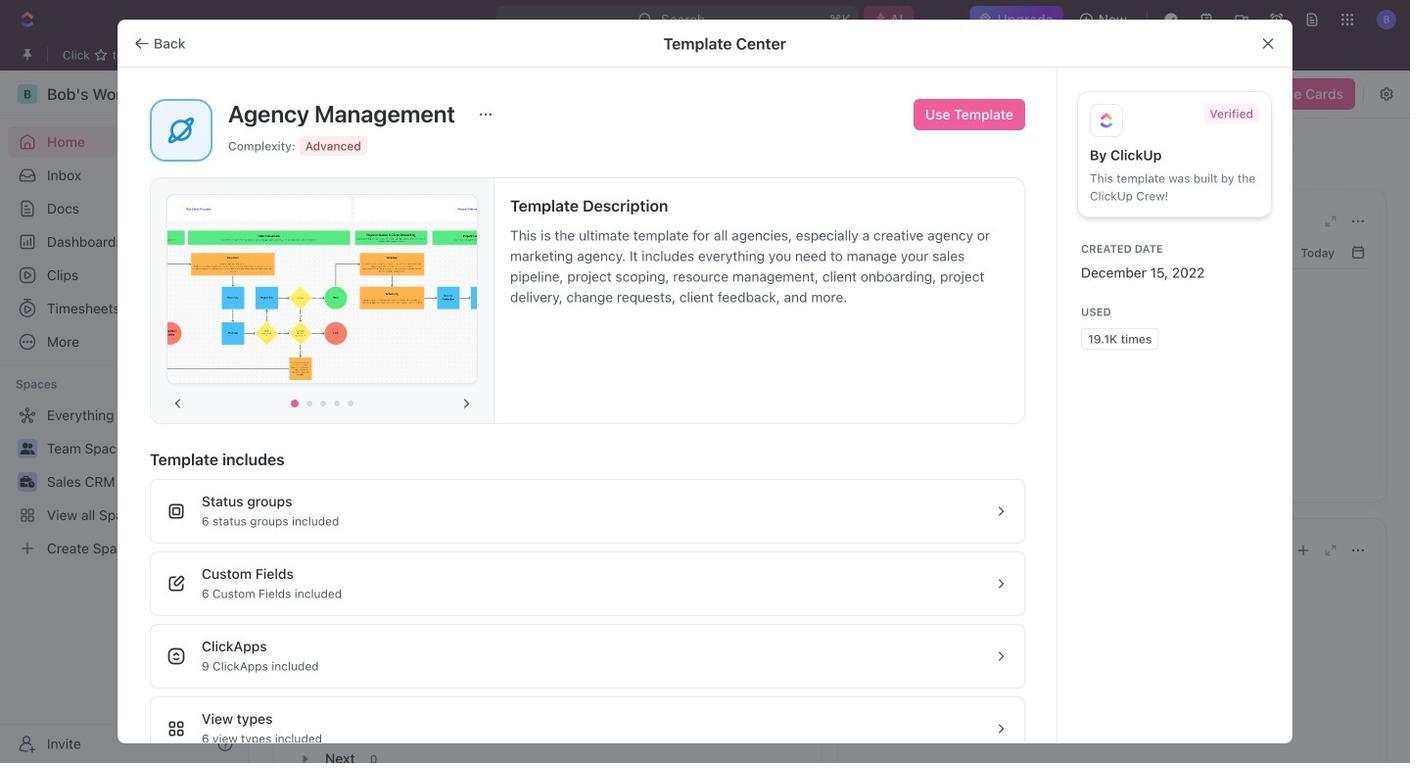 Task type: describe. For each thing, give the bounding box(es) containing it.
tree inside 'sidebar' navigation
[[8, 400, 241, 564]]

space template element
[[166, 115, 197, 146]]



Task type: vqa. For each thing, say whether or not it's contained in the screenshot.
"tree"
yes



Task type: locate. For each thing, give the bounding box(es) containing it.
tree
[[8, 400, 241, 564]]

sidebar navigation
[[0, 71, 250, 763]]

space template image
[[166, 115, 197, 146]]



